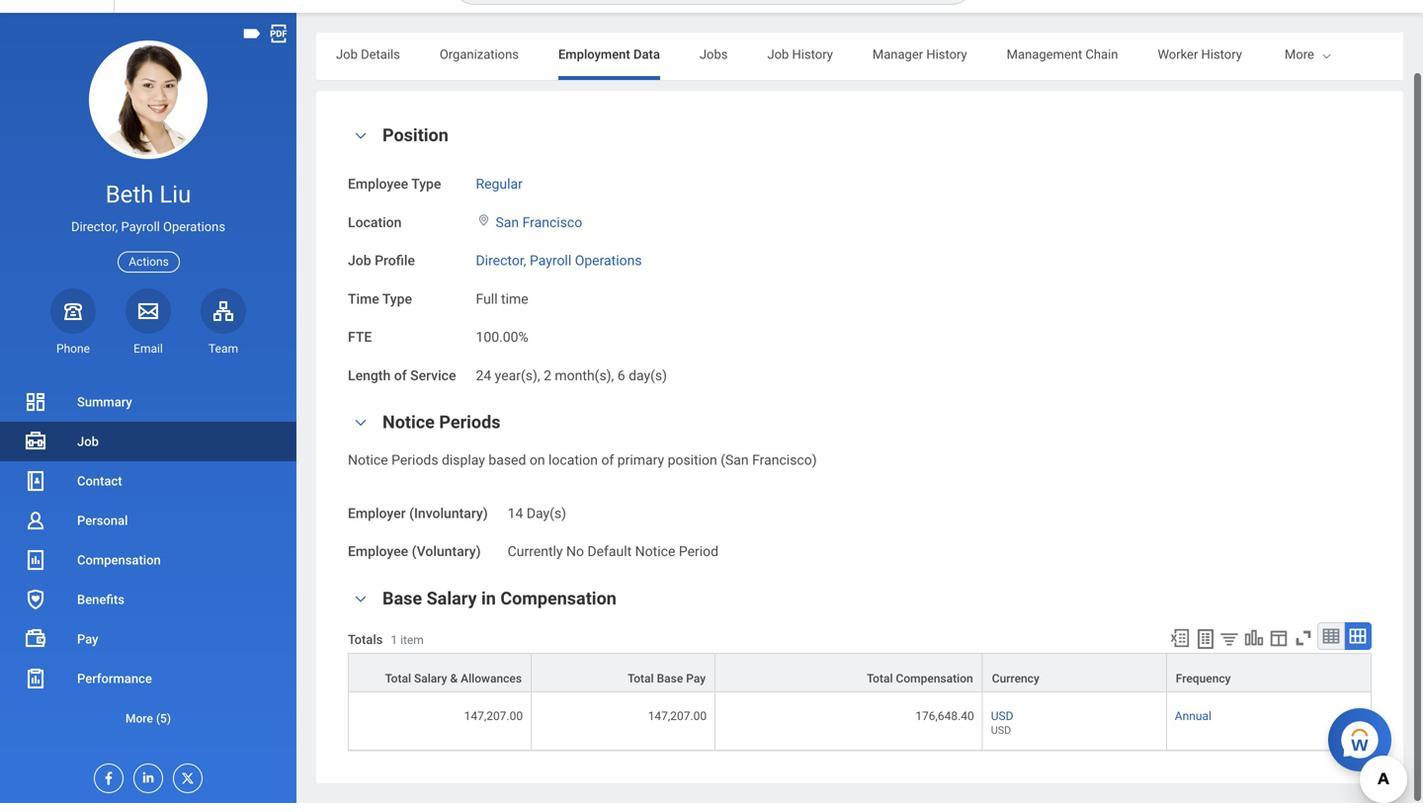 Task type: locate. For each thing, give the bounding box(es) containing it.
1 vertical spatial notice
[[348, 452, 388, 469]]

phone
[[56, 342, 90, 356]]

toolbar
[[1161, 623, 1373, 654]]

0 horizontal spatial compensation
[[77, 553, 161, 568]]

total inside total compensation popup button
[[867, 672, 893, 686]]

1 horizontal spatial director, payroll operations
[[476, 253, 642, 269]]

147,207.00
[[464, 710, 523, 724], [648, 710, 707, 724]]

compensation down personal
[[77, 553, 161, 568]]

3 total from the left
[[867, 672, 893, 686]]

6
[[618, 368, 626, 384]]

job up contact
[[77, 435, 99, 449]]

1 vertical spatial of
[[602, 452, 614, 469]]

pay
[[77, 632, 98, 647], [687, 672, 706, 686]]

1 horizontal spatial compensation
[[501, 589, 617, 609]]

periods
[[439, 412, 501, 433], [392, 452, 439, 469]]

position button
[[383, 125, 449, 146]]

compensation
[[77, 553, 161, 568], [501, 589, 617, 609], [896, 672, 974, 686]]

total
[[385, 672, 411, 686], [628, 672, 654, 686], [867, 672, 893, 686]]

1 vertical spatial type
[[383, 291, 412, 307]]

more for more
[[1286, 47, 1315, 62]]

salary
[[427, 589, 477, 609], [414, 672, 447, 686]]

of right length
[[394, 368, 407, 384]]

total salary & allowances button
[[349, 655, 531, 692]]

row containing 147,207.00
[[348, 693, 1373, 752]]

1 row from the top
[[348, 654, 1373, 693]]

0 vertical spatial director,
[[71, 220, 118, 235]]

0 horizontal spatial director,
[[71, 220, 118, 235]]

more (5) button
[[0, 699, 297, 739]]

based
[[489, 452, 526, 469]]

employee for employee type
[[348, 176, 409, 192]]

1 vertical spatial payroll
[[530, 253, 572, 269]]

pay inside list
[[77, 632, 98, 647]]

notice
[[383, 412, 435, 433], [348, 452, 388, 469], [636, 544, 676, 560]]

operations
[[163, 220, 225, 235], [575, 253, 642, 269]]

1 employee from the top
[[348, 176, 409, 192]]

employee up location
[[348, 176, 409, 192]]

currency button
[[984, 655, 1167, 692]]

147,207.00 down 'total base pay'
[[648, 710, 707, 724]]

notice down "length of service"
[[383, 412, 435, 433]]

0 horizontal spatial pay
[[77, 632, 98, 647]]

pay image
[[24, 628, 47, 652]]

navigation pane region
[[0, 13, 297, 804]]

currently
[[508, 544, 563, 560]]

length of service element
[[476, 356, 667, 385]]

1 horizontal spatial periods
[[439, 412, 501, 433]]

director, payroll operations
[[71, 220, 225, 235], [476, 253, 642, 269]]

job left profile
[[348, 253, 371, 269]]

1 vertical spatial base
[[657, 672, 684, 686]]

2 horizontal spatial history
[[1202, 47, 1243, 62]]

of inside notice periods group
[[602, 452, 614, 469]]

month(s),
[[555, 368, 614, 384]]

1 horizontal spatial base
[[657, 672, 684, 686]]

compensation link
[[0, 541, 297, 580]]

contact link
[[0, 462, 297, 501]]

type down position
[[412, 176, 441, 192]]

usd down the currency
[[992, 710, 1014, 724]]

job inside position group
[[348, 253, 371, 269]]

type
[[412, 176, 441, 192], [383, 291, 412, 307]]

operations down "liu"
[[163, 220, 225, 235]]

usd
[[992, 710, 1014, 724], [992, 725, 1012, 737]]

history left "manager"
[[793, 47, 833, 62]]

view team image
[[212, 299, 235, 323]]

type right time
[[383, 291, 412, 307]]

147,207.00 down allowances
[[464, 710, 523, 724]]

0 vertical spatial usd
[[992, 710, 1014, 724]]

employee inside notice periods group
[[348, 544, 409, 560]]

notice periods group
[[348, 410, 1373, 562]]

176,648.40
[[916, 710, 975, 724]]

job image
[[24, 430, 47, 454]]

1 vertical spatial pay
[[687, 672, 706, 686]]

salary left &
[[414, 672, 447, 686]]

total compensation
[[867, 672, 974, 686]]

salary inside popup button
[[414, 672, 447, 686]]

0 horizontal spatial director, payroll operations
[[71, 220, 225, 235]]

regular
[[476, 176, 523, 192]]

performance link
[[0, 660, 297, 699]]

0 vertical spatial of
[[394, 368, 407, 384]]

employment data
[[559, 47, 660, 62]]

0 vertical spatial notice
[[383, 412, 435, 433]]

employment
[[559, 47, 631, 62]]

0 vertical spatial payroll
[[121, 220, 160, 235]]

employee
[[348, 176, 409, 192], [348, 544, 409, 560]]

item
[[401, 634, 424, 648]]

(5)
[[156, 712, 171, 726]]

1 horizontal spatial of
[[602, 452, 614, 469]]

operations down 'francisco'
[[575, 253, 642, 269]]

base inside popup button
[[657, 672, 684, 686]]

1 chevron down image from the top
[[349, 129, 373, 143]]

chevron down image up totals
[[349, 593, 373, 606]]

2 vertical spatial compensation
[[896, 672, 974, 686]]

1 vertical spatial salary
[[414, 672, 447, 686]]

1 horizontal spatial total
[[628, 672, 654, 686]]

0 horizontal spatial periods
[[392, 452, 439, 469]]

0 vertical spatial type
[[412, 176, 441, 192]]

default
[[588, 544, 632, 560]]

type for employee type
[[412, 176, 441, 192]]

director, down the beth
[[71, 220, 118, 235]]

payroll
[[121, 220, 160, 235], [530, 253, 572, 269]]

0 vertical spatial chevron down image
[[349, 129, 373, 143]]

toolbar inside base salary in compensation group
[[1161, 623, 1373, 654]]

history
[[793, 47, 833, 62], [927, 47, 968, 62], [1202, 47, 1243, 62]]

2 chevron down image from the top
[[349, 593, 373, 606]]

1 horizontal spatial director,
[[476, 253, 527, 269]]

table image
[[1322, 627, 1342, 647]]

0 vertical spatial pay
[[77, 632, 98, 647]]

0 horizontal spatial payroll
[[121, 220, 160, 235]]

chevron down image
[[349, 129, 373, 143], [349, 593, 373, 606]]

1 vertical spatial operations
[[575, 253, 642, 269]]

2 horizontal spatial total
[[867, 672, 893, 686]]

1 vertical spatial director, payroll operations
[[476, 253, 642, 269]]

history right "manager"
[[927, 47, 968, 62]]

notice left period
[[636, 544, 676, 560]]

more left (5)
[[126, 712, 153, 726]]

usd down usd link
[[992, 725, 1012, 737]]

salary left in
[[427, 589, 477, 609]]

0 horizontal spatial of
[[394, 368, 407, 384]]

tab list containing job details
[[316, 33, 1424, 80]]

employee (voluntary)
[[348, 544, 481, 560]]

0 horizontal spatial 147,207.00
[[464, 710, 523, 724]]

details
[[361, 47, 400, 62]]

job right the jobs
[[768, 47, 789, 62]]

compensation down no
[[501, 589, 617, 609]]

job details
[[336, 47, 400, 62]]

frequency button
[[1168, 655, 1372, 692]]

list containing summary
[[0, 383, 297, 739]]

0 vertical spatial compensation
[[77, 553, 161, 568]]

&
[[450, 672, 458, 686]]

employee down "employer"
[[348, 544, 409, 560]]

fte
[[348, 329, 372, 346]]

personal image
[[24, 509, 47, 533]]

1 horizontal spatial history
[[927, 47, 968, 62]]

1 horizontal spatial more
[[1286, 47, 1315, 62]]

benefits link
[[0, 580, 297, 620]]

summary link
[[0, 383, 297, 422]]

director, inside navigation pane region
[[71, 220, 118, 235]]

100.00%
[[476, 329, 529, 346]]

row up 176,648.40
[[348, 654, 1373, 693]]

export to excel image
[[1170, 628, 1192, 650]]

compensation inside navigation pane region
[[77, 553, 161, 568]]

type for time type
[[383, 291, 412, 307]]

1 horizontal spatial pay
[[687, 672, 706, 686]]

profile
[[375, 253, 415, 269]]

1 horizontal spatial operations
[[575, 253, 642, 269]]

1 vertical spatial compensation
[[501, 589, 617, 609]]

employee inside position group
[[348, 176, 409, 192]]

allowances
[[461, 672, 522, 686]]

0 vertical spatial salary
[[427, 589, 477, 609]]

1 vertical spatial usd
[[992, 725, 1012, 737]]

click to view/edit grid preferences image
[[1269, 628, 1290, 650]]

2 row from the top
[[348, 693, 1373, 752]]

0 vertical spatial director, payroll operations
[[71, 220, 225, 235]]

service
[[411, 368, 456, 384]]

1 horizontal spatial 147,207.00
[[648, 710, 707, 724]]

1 vertical spatial director,
[[476, 253, 527, 269]]

facebook image
[[95, 765, 117, 787]]

0 horizontal spatial more
[[126, 712, 153, 726]]

chevron down image
[[349, 416, 373, 430]]

performance image
[[24, 667, 47, 691]]

day(s)
[[527, 506, 567, 522]]

more inside dropdown button
[[126, 712, 153, 726]]

payroll inside navigation pane region
[[121, 220, 160, 235]]

periods down notice periods button
[[392, 452, 439, 469]]

pay link
[[0, 620, 297, 660]]

2 vertical spatial notice
[[636, 544, 676, 560]]

list
[[0, 383, 297, 739]]

totals 1 item
[[348, 633, 424, 648]]

director, payroll operations down 'francisco'
[[476, 253, 642, 269]]

chevron down image left position button at left
[[349, 129, 373, 143]]

length of service
[[348, 368, 456, 384]]

employer (involuntary) element
[[508, 494, 567, 523]]

job link
[[0, 422, 297, 462]]

0 vertical spatial more
[[1286, 47, 1315, 62]]

benefits
[[77, 593, 125, 608]]

2 employee from the top
[[348, 544, 409, 560]]

full time element
[[476, 287, 529, 307]]

total inside total salary & allowances popup button
[[385, 672, 411, 686]]

1 vertical spatial periods
[[392, 452, 439, 469]]

full
[[476, 291, 498, 307]]

1 history from the left
[[793, 47, 833, 62]]

director,
[[71, 220, 118, 235], [476, 253, 527, 269]]

(involuntary)
[[409, 506, 488, 522]]

more left additiona on the right top
[[1286, 47, 1315, 62]]

payroll down 'francisco'
[[530, 253, 572, 269]]

row
[[348, 654, 1373, 693], [348, 693, 1373, 752]]

0 horizontal spatial history
[[793, 47, 833, 62]]

more (5) button
[[0, 708, 297, 731]]

2 usd from the top
[[992, 725, 1012, 737]]

0 horizontal spatial operations
[[163, 220, 225, 235]]

row down total compensation popup button
[[348, 693, 1373, 752]]

job left details
[[336, 47, 358, 62]]

liu
[[160, 180, 191, 209]]

2 horizontal spatial compensation
[[896, 672, 974, 686]]

payroll down beth liu
[[121, 220, 160, 235]]

director, up full time element
[[476, 253, 527, 269]]

24
[[476, 368, 492, 384]]

0 vertical spatial operations
[[163, 220, 225, 235]]

manager
[[873, 47, 924, 62]]

notice down chevron down image
[[348, 452, 388, 469]]

of left primary
[[602, 452, 614, 469]]

periods up the display
[[439, 412, 501, 433]]

totals
[[348, 633, 383, 648]]

1 vertical spatial employee
[[348, 544, 409, 560]]

14
[[508, 506, 523, 522]]

1 total from the left
[[385, 672, 411, 686]]

1 vertical spatial chevron down image
[[349, 593, 373, 606]]

notice periods
[[383, 412, 501, 433]]

job inside list
[[77, 435, 99, 449]]

primary
[[618, 452, 665, 469]]

2 history from the left
[[927, 47, 968, 62]]

0 horizontal spatial total
[[385, 672, 411, 686]]

select to filter grid data image
[[1219, 629, 1241, 650]]

total inside the total base pay popup button
[[628, 672, 654, 686]]

3 history from the left
[[1202, 47, 1243, 62]]

banner
[[0, 0, 1424, 13]]

2 total from the left
[[628, 672, 654, 686]]

history right worker
[[1202, 47, 1243, 62]]

actions button
[[118, 252, 180, 273]]

0 vertical spatial periods
[[439, 412, 501, 433]]

1 horizontal spatial payroll
[[530, 253, 572, 269]]

0 vertical spatial employee
[[348, 176, 409, 192]]

view printable version (pdf) image
[[268, 23, 290, 44]]

director, payroll operations down beth liu
[[71, 220, 225, 235]]

mail image
[[136, 299, 160, 323]]

1 vertical spatial more
[[126, 712, 153, 726]]

job for job details
[[336, 47, 358, 62]]

0 horizontal spatial base
[[383, 589, 422, 609]]

compensation up 176,648.40
[[896, 672, 974, 686]]

chevron down image for base salary in compensation
[[349, 593, 373, 606]]

base
[[383, 589, 422, 609], [657, 672, 684, 686]]

contact image
[[24, 470, 47, 493]]

tab list
[[316, 33, 1424, 80]]



Task type: describe. For each thing, give the bounding box(es) containing it.
phone beth liu element
[[50, 341, 96, 357]]

management chain
[[1007, 47, 1119, 62]]

san
[[496, 214, 519, 231]]

email beth liu element
[[126, 341, 171, 357]]

employer (involuntary)
[[348, 506, 488, 522]]

14 day(s)
[[508, 506, 567, 522]]

compensation image
[[24, 549, 47, 573]]

fte element
[[476, 317, 529, 347]]

time type
[[348, 291, 412, 307]]

operations inside "link"
[[575, 253, 642, 269]]

performance
[[77, 672, 152, 687]]

tag image
[[241, 23, 263, 44]]

director, payroll operations inside position group
[[476, 253, 642, 269]]

1
[[391, 634, 398, 648]]

year(s),
[[495, 368, 541, 384]]

position group
[[348, 123, 1373, 386]]

additiona
[[1371, 47, 1424, 62]]

annual link
[[1176, 706, 1212, 724]]

employee type
[[348, 176, 441, 192]]

operations inside navigation pane region
[[163, 220, 225, 235]]

personal link
[[0, 501, 297, 541]]

francisco
[[523, 214, 583, 231]]

summary image
[[24, 391, 47, 414]]

chain
[[1086, 47, 1119, 62]]

period
[[679, 544, 719, 560]]

benefits image
[[24, 588, 47, 612]]

(san
[[721, 452, 749, 469]]

location
[[348, 214, 402, 231]]

phone image
[[59, 299, 87, 323]]

employer
[[348, 506, 406, 522]]

frequency
[[1177, 672, 1232, 686]]

total base pay button
[[532, 655, 715, 692]]

total base pay
[[628, 672, 706, 686]]

beth
[[106, 180, 154, 209]]

x image
[[174, 765, 196, 787]]

currently no default notice period
[[508, 544, 719, 560]]

display
[[442, 452, 485, 469]]

management
[[1007, 47, 1083, 62]]

total for total base pay
[[628, 672, 654, 686]]

manager history
[[873, 47, 968, 62]]

position
[[668, 452, 718, 469]]

data
[[634, 47, 660, 62]]

in
[[482, 589, 496, 609]]

compensation inside popup button
[[896, 672, 974, 686]]

more (5)
[[126, 712, 171, 726]]

location image
[[476, 213, 492, 227]]

position
[[383, 125, 449, 146]]

salary for base
[[427, 589, 477, 609]]

timeline
[[1282, 47, 1331, 62]]

expand table image
[[1349, 627, 1369, 647]]

no
[[567, 544, 584, 560]]

more for more (5)
[[126, 712, 153, 726]]

san francisco link
[[496, 210, 583, 231]]

time
[[501, 291, 529, 307]]

director, payroll operations inside navigation pane region
[[71, 220, 225, 235]]

job profile
[[348, 253, 415, 269]]

workday assistant region
[[1329, 701, 1400, 772]]

payroll inside "link"
[[530, 253, 572, 269]]

employee (voluntary) element
[[508, 532, 719, 562]]

team link
[[201, 289, 246, 357]]

length
[[348, 368, 391, 384]]

history for manager history
[[927, 47, 968, 62]]

actions
[[129, 255, 169, 269]]

director, payroll operations link
[[476, 249, 642, 269]]

director, inside director, payroll operations "link"
[[476, 253, 527, 269]]

1 usd from the top
[[992, 710, 1014, 724]]

periods for notice periods display based on location of primary position (san francisco)
[[392, 452, 439, 469]]

usd link
[[992, 706, 1014, 724]]

worker
[[1158, 47, 1199, 62]]

team
[[209, 342, 238, 356]]

base salary in compensation button
[[383, 589, 617, 609]]

pay inside popup button
[[687, 672, 706, 686]]

salary for total
[[414, 672, 447, 686]]

regular link
[[476, 172, 523, 192]]

notice for notice periods
[[383, 412, 435, 433]]

annual
[[1176, 710, 1212, 724]]

of inside position group
[[394, 368, 407, 384]]

notice periods button
[[383, 412, 501, 433]]

personal
[[77, 514, 128, 529]]

total for total compensation
[[867, 672, 893, 686]]

jobs
[[700, 47, 728, 62]]

phone button
[[50, 289, 96, 357]]

2
[[544, 368, 552, 384]]

francisco)
[[753, 452, 817, 469]]

job for job profile
[[348, 253, 371, 269]]

2 147,207.00 from the left
[[648, 710, 707, 724]]

job history
[[768, 47, 833, 62]]

team beth liu element
[[201, 341, 246, 357]]

on
[[530, 452, 545, 469]]

location
[[549, 452, 598, 469]]

0 vertical spatial base
[[383, 589, 422, 609]]

row containing total salary & allowances
[[348, 654, 1373, 693]]

notice inside "employee (voluntary)" element
[[636, 544, 676, 560]]

(voluntary)
[[412, 544, 481, 560]]

contact
[[77, 474, 122, 489]]

Search Workday  search field
[[505, 0, 934, 3]]

base salary in compensation group
[[348, 586, 1373, 753]]

export to worksheets image
[[1195, 628, 1218, 651]]

notice periods display based on location of primary position (san francisco)
[[348, 452, 817, 469]]

total compensation button
[[716, 655, 983, 692]]

24 year(s), 2 month(s), 6 day(s)
[[476, 368, 667, 384]]

beth liu
[[106, 180, 191, 209]]

summary
[[77, 395, 132, 410]]

san francisco
[[496, 214, 583, 231]]

linkedin image
[[134, 765, 156, 786]]

job for job history
[[768, 47, 789, 62]]

notice for notice periods display based on location of primary position (san francisco)
[[348, 452, 388, 469]]

fullscreen image
[[1293, 628, 1315, 650]]

1 147,207.00 from the left
[[464, 710, 523, 724]]

history for worker history
[[1202, 47, 1243, 62]]

view worker - expand/collapse chart image
[[1244, 628, 1266, 650]]

periods for notice periods
[[439, 412, 501, 433]]

base salary in compensation
[[383, 589, 617, 609]]

worker history
[[1158, 47, 1243, 62]]

history for job history
[[793, 47, 833, 62]]

total salary & allowances
[[385, 672, 522, 686]]

employee for employee (voluntary)
[[348, 544, 409, 560]]

chevron down image for position
[[349, 129, 373, 143]]

total for total salary & allowances
[[385, 672, 411, 686]]



Task type: vqa. For each thing, say whether or not it's contained in the screenshot.
middle Compensation
yes



